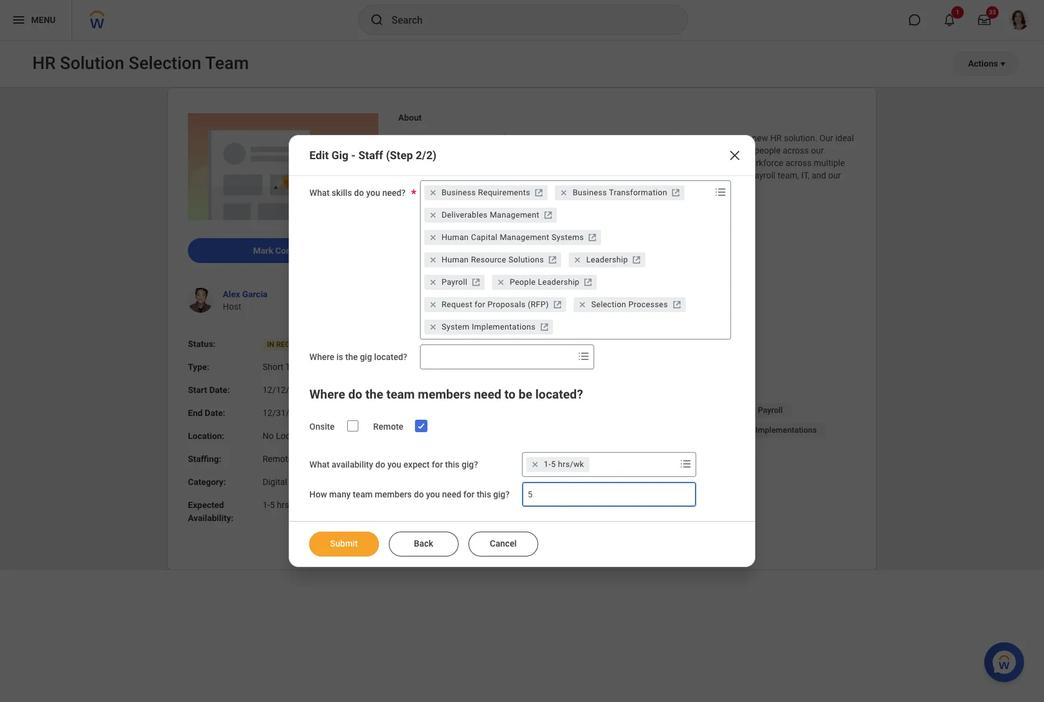 Task type: locate. For each thing, give the bounding box(es) containing it.
business requirements up deliverables management
[[442, 188, 530, 197]]

0 vertical spatial implementations
[[472, 322, 536, 331]]

1-5 hrs/wk
[[544, 460, 584, 469], [263, 500, 304, 510]]

2 needs from the left
[[670, 158, 693, 168]]

needs down systems,
[[598, 158, 622, 168]]

system
[[485, 146, 513, 156], [576, 146, 604, 156]]

request for proposals (rfp), press delete to clear value, ctrl + enter opens in new window. option
[[424, 297, 566, 312]]

response
[[421, 321, 456, 331]]

of up 'process.'
[[515, 146, 523, 156]]

rfp up vendor
[[403, 321, 419, 331]]

out
[[448, 133, 461, 143]]

the up culture
[[655, 158, 668, 168]]

x small image for system implementations
[[427, 321, 439, 333]]

needs down so
[[670, 158, 693, 168]]

1 human from the top
[[442, 233, 469, 242]]

0 vertical spatial 1-5 hrs/wk
[[544, 460, 584, 469]]

where do the team members need to be located? group
[[309, 384, 735, 438]]

ext link image inside business transformation, press delete to clear value, ctrl + enter opens in new window. 'option'
[[670, 186, 682, 199]]

1 horizontal spatial implementations
[[756, 426, 817, 435]]

business transformation inside 'option'
[[573, 188, 667, 197]]

deliverables up guiding
[[414, 213, 462, 223]]

ext link image up the process
[[542, 209, 554, 221]]

1 system from the left
[[485, 146, 513, 156]]

ext link image inside system implementations, press delete to clear value, ctrl + enter opens in new window. option
[[538, 321, 551, 333]]

solution up organisation
[[398, 146, 429, 156]]

x small image
[[427, 186, 439, 199], [427, 209, 439, 221], [427, 231, 439, 244], [571, 254, 584, 266], [495, 276, 507, 289], [427, 321, 439, 333], [529, 459, 541, 471]]

2 vertical spatial our
[[398, 234, 412, 244]]

leadership element
[[586, 254, 628, 265]]

0 horizontal spatial system implementations
[[442, 322, 536, 331]]

record
[[525, 146, 550, 156]]

ext link image down identify
[[631, 254, 643, 266]]

be inside group
[[519, 387, 532, 402]]

gig down need?
[[398, 213, 412, 223]]

selection
[[591, 300, 626, 309]]

ext link image right (rfp)
[[551, 298, 564, 311]]

both
[[458, 146, 476, 156]]

our
[[463, 133, 476, 143], [582, 133, 595, 143], [811, 146, 824, 156], [706, 158, 718, 168], [828, 171, 841, 180]]

located?
[[374, 352, 407, 362], [536, 387, 583, 402]]

1-5 hrs/wk up how many team members do you need for this gig? text field
[[544, 460, 584, 469]]

you for need?
[[366, 188, 380, 198]]

the
[[458, 158, 470, 168], [655, 158, 668, 168], [494, 234, 506, 244], [674, 234, 686, 244], [345, 352, 358, 362], [365, 387, 383, 402]]

1 horizontal spatial team,
[[726, 171, 747, 180]]

and
[[552, 146, 567, 156], [623, 171, 637, 180], [812, 171, 826, 180], [464, 213, 478, 223]]

business inside the deliverable's include: - business requirements for rfp - rfp response evaluation for shortlist - vendor demonstration evaluations
[[403, 309, 438, 319]]

complete
[[275, 246, 313, 256]]

2 vertical spatial payroll
[[758, 406, 783, 415]]

a right both
[[478, 146, 483, 156]]

garcia
[[242, 289, 268, 299]]

organisation
[[398, 158, 447, 168]]

need?
[[382, 188, 406, 198]]

ext link image for system implementations
[[538, 321, 551, 333]]

people leadership element
[[510, 277, 580, 288]]

you down expect
[[426, 490, 440, 500]]

gig right edit
[[332, 149, 349, 162]]

and right it,
[[812, 171, 826, 180]]

be down out on the left top of the page
[[447, 146, 456, 156]]

alex garcia host
[[223, 289, 268, 312]]

3 team, from the left
[[778, 171, 799, 180]]

1 horizontal spatial 1-
[[544, 460, 551, 469]]

gig? up cancel
[[493, 490, 510, 500]]

transformation for category:
[[289, 477, 349, 487]]

1 horizontal spatial rfp
[[509, 309, 525, 319]]

across down solution.
[[783, 146, 809, 156]]

date: right end
[[205, 408, 225, 418]]

across up it,
[[786, 158, 812, 168]]

- inside 'where do the team members need to be located?' dialog
[[351, 149, 356, 162]]

in inside the "as we round out our cloud-first strategy across our systems, we are now looking to select a new hr solution. our ideal solution will be both a system of record and a system of engagement, so we want to include people across our organisation in the selection process. our selection needs to meet the needs of our entire workforce across multiple disciplines, individual contributors, people leaders, people and culture team, finance team, payroll team, it, and our leadership teams."
[[449, 158, 456, 168]]

our left ideal
[[820, 133, 833, 143]]

to
[[710, 133, 718, 143], [715, 146, 722, 156], [624, 158, 631, 168], [593, 234, 601, 244], [505, 387, 516, 402]]

our left systems,
[[582, 133, 595, 143]]

deliverables management, press delete to clear value, ctrl + enter opens in new window. option
[[424, 208, 557, 223]]

want
[[694, 146, 713, 156]]

where for where do the team members need to be located?
[[309, 387, 345, 402]]

and up principles
[[464, 213, 478, 223]]

skills
[[398, 364, 420, 374]]

0 horizontal spatial solution
[[398, 146, 429, 156]]

do
[[354, 188, 364, 198], [348, 387, 362, 402], [375, 460, 385, 470], [414, 490, 424, 500]]

x small image inside human resource solutions, press delete to clear value, ctrl + enter opens in new window. option
[[427, 254, 439, 266]]

teams.
[[441, 183, 467, 193]]

x small image for payroll
[[427, 276, 439, 289]]

how many team members do you need for this gig?
[[309, 490, 510, 500]]

2 human from the top
[[442, 255, 469, 264]]

be down where is the gig located? field
[[519, 387, 532, 402]]

2 what from the top
[[309, 460, 330, 470]]

0 horizontal spatial people
[[408, 426, 433, 435]]

1-
[[544, 460, 551, 469], [263, 500, 270, 510]]

implementations
[[472, 322, 536, 331], [756, 426, 817, 435]]

0 vertical spatial located?
[[374, 352, 407, 362]]

0 vertical spatial system implementations
[[442, 322, 536, 331]]

where up onsite
[[309, 387, 345, 402]]

leadership down identify
[[586, 255, 628, 264]]

human resource solutions
[[442, 255, 544, 264]]

1 vertical spatial system implementations
[[727, 426, 817, 435]]

are right the process
[[578, 234, 591, 244]]

where inside group
[[309, 387, 345, 402]]

of down the want
[[695, 158, 703, 168]]

we right so
[[680, 146, 691, 156]]

remote left check small icon
[[373, 422, 403, 432]]

1 horizontal spatial need
[[474, 387, 501, 402]]

ext link image inside business requirements, press delete to clear value, ctrl + enter opens in new window. option
[[533, 186, 545, 199]]

ext link image for selection processes
[[671, 298, 683, 311]]

back button
[[389, 532, 459, 557]]

2 horizontal spatial selection
[[561, 158, 596, 168]]

submit
[[330, 539, 358, 549]]

ext link image down (rfp)
[[538, 321, 551, 333]]

our down record at the top right of page
[[545, 158, 559, 168]]

we
[[411, 133, 422, 143], [633, 133, 645, 143], [680, 146, 691, 156]]

ext link image for people leadership
[[582, 276, 595, 289]]

deliverables up principles
[[442, 210, 488, 219]]

payroll inside option
[[442, 277, 467, 287]]

1 vertical spatial our
[[545, 158, 559, 168]]

1 horizontal spatial in
[[485, 234, 491, 244]]

this up cancel
[[477, 490, 491, 500]]

1 vertical spatial business transformation
[[519, 386, 609, 395]]

of down systems,
[[606, 146, 614, 156]]

1 vertical spatial requirements
[[440, 309, 494, 319]]

0 vertical spatial human
[[442, 233, 469, 242]]

0 vertical spatial where
[[309, 352, 334, 362]]

request for proposals (rfp) element
[[442, 299, 549, 310]]

business down the
[[403, 309, 438, 319]]

members down needed
[[418, 387, 471, 402]]

you
[[366, 188, 380, 198], [387, 460, 401, 470], [426, 490, 440, 500]]

the down gig
[[365, 387, 383, 402]]

0 vertical spatial be
[[447, 146, 456, 156]]

hrs/wk inside option
[[558, 460, 584, 469]]

ext link image for payroll
[[470, 276, 482, 289]]

1 vertical spatial you
[[387, 460, 401, 470]]

you for expect
[[387, 460, 401, 470]]

team, down so
[[669, 171, 691, 180]]

1 where from the top
[[309, 352, 334, 362]]

demonstration
[[433, 334, 489, 344]]

requirements inside the deliverable's include: - business requirements for rfp - rfp response evaluation for shortlist - vendor demonstration evaluations
[[440, 309, 494, 319]]

0 horizontal spatial prompts image
[[576, 349, 591, 364]]

x small image down leaders,
[[558, 186, 570, 199]]

our
[[820, 133, 833, 143], [545, 158, 559, 168], [398, 234, 412, 244]]

leadership, press delete to clear value, ctrl + enter opens in new window. option
[[569, 252, 646, 267]]

remote inside where do the team members need to be located? group
[[373, 422, 403, 432]]

people up business transformation, press delete to clear value, ctrl + enter opens in new window. 'option'
[[594, 171, 621, 180]]

1 vertical spatial people leadership
[[408, 426, 475, 435]]

members down what availability do you expect for this gig?
[[375, 490, 412, 500]]

deliverables
[[442, 210, 488, 219], [414, 213, 462, 223]]

ext link image inside request for proposals (rfp), press delete to clear value, ctrl + enter opens in new window. option
[[551, 298, 564, 311]]

0 horizontal spatial team
[[353, 490, 373, 500]]

x small image
[[558, 186, 570, 199], [427, 254, 439, 266], [427, 276, 439, 289], [427, 298, 439, 311], [576, 298, 589, 311]]

ext link image for human capital management systems
[[587, 231, 599, 244]]

deliverables inside option
[[442, 210, 488, 219]]

you left expect
[[387, 460, 401, 470]]

0 vertical spatial 5
[[551, 460, 556, 469]]

skills needed
[[398, 364, 452, 374]]

0 horizontal spatial rfp
[[403, 321, 419, 331]]

2 horizontal spatial team,
[[778, 171, 799, 180]]

we up engagement,
[[633, 133, 645, 143]]

0 vertical spatial members
[[418, 387, 471, 402]]

profile logan mcneil element
[[1002, 6, 1037, 34]]

human capital management systems, press delete to clear value, ctrl + enter opens in new window. option
[[424, 230, 601, 245]]

items selected list box
[[420, 181, 712, 338]]

0 horizontal spatial our
[[398, 234, 412, 244]]

ext link image inside human capital management systems, press delete to clear value, ctrl + enter opens in new window. option
[[587, 231, 599, 244]]

1 horizontal spatial members
[[418, 387, 471, 402]]

ext link image inside deliverables management, press delete to clear value, ctrl + enter opens in new window. option
[[542, 209, 554, 221]]

ext link image
[[542, 209, 554, 221], [587, 231, 599, 244], [547, 254, 559, 266], [470, 276, 482, 289], [671, 298, 683, 311]]

1-5 hrs/wk, press delete to clear value. option
[[527, 458, 589, 473]]

back
[[414, 539, 434, 549]]

selection processes, press delete to clear value, ctrl + enter opens in new window. option
[[574, 297, 685, 312]]

in recruiting
[[267, 340, 319, 349]]

0 vertical spatial system
[[442, 322, 470, 331]]

x small image inside deliverables management, press delete to clear value, ctrl + enter opens in new window. option
[[427, 209, 439, 221]]

selection
[[472, 158, 507, 168], [561, 158, 596, 168], [508, 234, 543, 244]]

1 vertical spatial gig
[[398, 213, 412, 223]]

0 horizontal spatial system
[[485, 146, 513, 156]]

1 horizontal spatial system
[[576, 146, 604, 156]]

prompts image for where is the gig located?
[[576, 349, 591, 364]]

x small image up the response at the top left
[[427, 298, 439, 311]]

x small image left 'teams.'
[[427, 186, 439, 199]]

1 horizontal spatial gig
[[398, 213, 412, 223]]

x small image up vendor
[[427, 321, 439, 333]]

1 vertical spatial leadership
[[538, 277, 580, 287]]

in up resource
[[485, 234, 491, 244]]

strategy
[[520, 133, 552, 143]]

team, down entire
[[726, 171, 747, 180]]

host
[[223, 302, 241, 312]]

ext link image for business transformation
[[670, 186, 682, 199]]

0 vertical spatial people
[[594, 171, 621, 180]]

x small image inside business transformation, press delete to clear value, ctrl + enter opens in new window. 'option'
[[558, 186, 570, 199]]

requirements inside option
[[478, 188, 530, 197]]

business down individual
[[442, 188, 476, 197]]

what for what skills do you need?
[[309, 188, 330, 198]]

we right as
[[411, 133, 422, 143]]

people inside the "as we round out our cloud-first strategy across our systems, we are now looking to select a new hr solution. our ideal solution will be both a system of record and a system of engagement, so we want to include people across our organisation in the selection process. our selection needs to meet the needs of our entire workforce across multiple disciplines, individual contributors, people leaders, people and culture team, finance team, payroll team, it, and our leadership teams."
[[594, 171, 621, 180]]

x small image down the systems at the top right of page
[[571, 254, 584, 266]]

need down where is the gig located? field
[[474, 387, 501, 402]]

business transformation
[[573, 188, 667, 197], [519, 386, 609, 395]]

our up both
[[463, 133, 476, 143]]

transformation inside 'option'
[[609, 188, 667, 197]]

x small image for human capital management systems
[[427, 231, 439, 244]]

1 vertical spatial members
[[375, 490, 412, 500]]

1 vertical spatial be
[[519, 387, 532, 402]]

ext link image inside people leadership, press delete to clear value, ctrl + enter opens in new window. option
[[582, 276, 595, 289]]

request
[[442, 300, 472, 309]]

team,
[[669, 171, 691, 180], [726, 171, 747, 180], [778, 171, 799, 180]]

people
[[755, 146, 781, 156], [533, 171, 559, 180]]

action bar region
[[290, 522, 755, 557]]

availability:
[[188, 513, 234, 523]]

selection inside our guiding principles in the selection process are to identify a solution the delivers:: - simplicity - insight - agility
[[508, 234, 543, 244]]

2 horizontal spatial our
[[820, 133, 833, 143]]

human down gig deliverables and milestones
[[442, 233, 469, 242]]

x small image up guiding
[[427, 209, 439, 221]]

1 vertical spatial solution
[[640, 234, 671, 244]]

1 what from the top
[[309, 188, 330, 198]]

0 horizontal spatial be
[[447, 146, 456, 156]]

submit button
[[309, 532, 379, 557]]

members inside group
[[418, 387, 471, 402]]

human capital management systems element
[[442, 232, 584, 243]]

0 vertical spatial are
[[647, 133, 659, 143]]

requirements down needed
[[443, 386, 494, 395]]

are
[[647, 133, 659, 143], [578, 234, 591, 244]]

do down where is the gig located?
[[348, 387, 362, 402]]

gig?
[[462, 460, 478, 470], [493, 490, 510, 500]]

1 vertical spatial date:
[[205, 408, 225, 418]]

are left the now
[[647, 133, 659, 143]]

leadership up (rfp)
[[538, 277, 580, 287]]

0 horizontal spatial this
[[445, 460, 460, 470]]

system down systems,
[[576, 146, 604, 156]]

2 where from the top
[[309, 387, 345, 402]]

to down where is the gig located? field
[[505, 387, 516, 402]]

ext link image down 'process.'
[[533, 186, 545, 199]]

0 vertical spatial 1-
[[544, 460, 551, 469]]

1 vertical spatial remote
[[263, 454, 293, 464]]

selection up 'contributors,'
[[472, 158, 507, 168]]

x small image for selection processes
[[576, 298, 589, 311]]

0 vertical spatial hrs/wk
[[558, 460, 584, 469]]

0 horizontal spatial system
[[442, 322, 470, 331]]

1 horizontal spatial hrs/wk
[[558, 460, 584, 469]]

How many team members do you need for this gig? text field
[[522, 483, 696, 507]]

what up digital transformation
[[309, 460, 330, 470]]

1 horizontal spatial people leadership
[[510, 277, 580, 287]]

mark complete button
[[188, 238, 378, 263]]

ext link image right processes
[[671, 298, 683, 311]]

select
[[720, 133, 743, 143]]

systems
[[552, 233, 584, 242]]

human for human resource solutions
[[442, 255, 469, 264]]

0 vertical spatial team
[[386, 387, 415, 402]]

gig
[[332, 149, 349, 162], [398, 213, 412, 223]]

solutions
[[509, 255, 544, 264]]

0 horizontal spatial gig?
[[462, 460, 478, 470]]

x small image up simplicity
[[427, 231, 439, 244]]

ext link image
[[533, 186, 545, 199], [670, 186, 682, 199], [631, 254, 643, 266], [582, 276, 595, 289], [551, 298, 564, 311], [538, 321, 551, 333]]

0 horizontal spatial are
[[578, 234, 591, 244]]

0 vertical spatial people
[[755, 146, 781, 156]]

0 vertical spatial date:
[[209, 385, 230, 395]]

business inside 'option'
[[573, 188, 607, 197]]

solution
[[398, 146, 429, 156], [640, 234, 671, 244]]

(step
[[386, 149, 413, 162]]

1 vertical spatial need
[[442, 490, 461, 500]]

type:
[[188, 362, 209, 372]]

located? inside group
[[536, 387, 583, 402]]

0 horizontal spatial people leadership
[[408, 426, 475, 435]]

1 horizontal spatial prompts image
[[713, 185, 728, 200]]

ideal
[[836, 133, 854, 143]]

our up simplicity
[[398, 234, 412, 244]]

leadership
[[586, 255, 628, 264], [538, 277, 580, 287], [435, 426, 475, 435]]

human resource solutions, press delete to clear value, ctrl + enter opens in new window. option
[[424, 252, 561, 267]]

mark
[[253, 246, 273, 256]]

1 horizontal spatial located?
[[536, 387, 583, 402]]

and right record at the top right of page
[[552, 146, 567, 156]]

people leadership inside people leadership, press delete to clear value, ctrl + enter opens in new window. option
[[510, 277, 580, 287]]

1 vertical spatial 1-5 hrs/wk
[[263, 500, 304, 510]]

0 vertical spatial our
[[820, 133, 833, 143]]

1 horizontal spatial 5
[[551, 460, 556, 469]]

ext link image inside leadership, press delete to clear value, ctrl + enter opens in new window. option
[[631, 254, 643, 266]]

to up the want
[[710, 133, 718, 143]]

needed
[[422, 364, 452, 374]]

across
[[554, 133, 580, 143], [783, 146, 809, 156], [786, 158, 812, 168]]

expected availability:
[[188, 500, 234, 523]]

hrs/wk
[[558, 460, 584, 469], [277, 500, 304, 510]]

prompts image
[[713, 185, 728, 200], [576, 349, 591, 364]]

this right expect
[[445, 460, 460, 470]]

payroll
[[749, 171, 776, 180], [442, 277, 467, 287], [758, 406, 783, 415]]

people up expect
[[408, 426, 433, 435]]

12/12/2022
[[263, 385, 309, 395]]

x small image down guiding
[[427, 254, 439, 266]]

1- inside option
[[544, 460, 551, 469]]

x small image inside selection processes, press delete to clear value, ctrl + enter opens in new window. "option"
[[576, 298, 589, 311]]

management up human capital management systems
[[490, 210, 539, 219]]

1 vertical spatial where
[[309, 387, 345, 402]]

0 vertical spatial you
[[366, 188, 380, 198]]

requirements
[[478, 188, 530, 197], [440, 309, 494, 319], [443, 386, 494, 395]]

be inside the "as we round out our cloud-first strategy across our systems, we are now looking to select a new hr solution. our ideal solution will be both a system of record and a system of engagement, so we want to include people across our organisation in the selection process. our selection needs to meet the needs of our entire workforce across multiple disciplines, individual contributors, people leaders, people and culture team, finance team, payroll team, it, and our leadership teams."
[[447, 146, 456, 156]]

team right many
[[353, 490, 373, 500]]

x small image up proposals
[[495, 276, 507, 289]]

x small image for business transformation
[[558, 186, 570, 199]]

0 vertical spatial rfp
[[509, 309, 525, 319]]

evaluation
[[459, 321, 498, 331]]

business requirements inside option
[[442, 188, 530, 197]]

1 vertical spatial transformation
[[553, 386, 609, 395]]

x small image inside payroll, press delete to clear value, ctrl + enter opens in new window. option
[[427, 276, 439, 289]]

date:
[[209, 385, 230, 395], [205, 408, 225, 418]]

team down "skills"
[[386, 387, 415, 402]]

1 horizontal spatial people
[[755, 146, 781, 156]]

people leadership
[[510, 277, 580, 287], [408, 426, 475, 435]]

prompts image
[[678, 457, 693, 472]]

solution right identify
[[640, 234, 671, 244]]

human
[[442, 233, 469, 242], [442, 255, 469, 264]]

process.
[[510, 158, 543, 168]]

1 horizontal spatial remote
[[373, 422, 403, 432]]

1 horizontal spatial system
[[727, 426, 754, 435]]

where left is
[[309, 352, 334, 362]]

x small image inside 1-5 hrs/wk, press delete to clear value. option
[[529, 459, 541, 471]]

2 vertical spatial leadership
[[435, 426, 475, 435]]

2 team, from the left
[[726, 171, 747, 180]]

0 vertical spatial business transformation
[[573, 188, 667, 197]]

team inside group
[[386, 387, 415, 402]]

x small image inside human capital management systems, press delete to clear value, ctrl + enter opens in new window. option
[[427, 231, 439, 244]]

ext link image down so
[[670, 186, 682, 199]]

2 vertical spatial requirements
[[443, 386, 494, 395]]

system down the cloud-
[[485, 146, 513, 156]]

the inside group
[[365, 387, 383, 402]]

people leadership up (rfp)
[[510, 277, 580, 287]]

simplicity
[[403, 246, 441, 256]]

2 vertical spatial you
[[426, 490, 440, 500]]

management up solutions
[[500, 233, 549, 242]]

requirements up the "evaluation"
[[440, 309, 494, 319]]

our up multiple
[[811, 146, 824, 156]]

people up workforce
[[755, 146, 781, 156]]

team, left it,
[[778, 171, 799, 180]]

1 vertical spatial this
[[477, 490, 491, 500]]

need up back "button" on the bottom of page
[[442, 490, 461, 500]]

1 horizontal spatial team
[[386, 387, 415, 402]]

a inside our guiding principles in the selection process are to identify a solution the delivers:: - simplicity - insight - agility
[[633, 234, 638, 244]]

0 horizontal spatial remote
[[263, 454, 293, 464]]

2 horizontal spatial people
[[594, 171, 621, 180]]

for inside request for proposals (rfp) element
[[475, 300, 485, 309]]

1 horizontal spatial this
[[477, 490, 491, 500]]

ext link image for deliverables management
[[542, 209, 554, 221]]

1 horizontal spatial system implementations
[[727, 426, 817, 435]]

1 vertical spatial implementations
[[756, 426, 817, 435]]

x small image left selection
[[576, 298, 589, 311]]

x small image inside request for proposals (rfp), press delete to clear value, ctrl + enter opens in new window. option
[[427, 298, 439, 311]]

payroll inside the "as we round out our cloud-first strategy across our systems, we are now looking to select a new hr solution. our ideal solution will be both a system of record and a system of engagement, so we want to include people across our organisation in the selection process. our selection needs to meet the needs of our entire workforce across multiple disciplines, individual contributors, people leaders, people and culture team, finance team, payroll team, it, and our leadership teams."
[[749, 171, 776, 180]]

ext link image down leadership, press delete to clear value, ctrl + enter opens in new window. option
[[582, 276, 595, 289]]

1 horizontal spatial needs
[[670, 158, 693, 168]]

1 horizontal spatial solution
[[640, 234, 671, 244]]

system implementations element
[[442, 322, 536, 333]]

0 vertical spatial need
[[474, 387, 501, 402]]

hr
[[770, 133, 782, 143]]



Task type: vqa. For each thing, say whether or not it's contained in the screenshot.
bottommost across
yes



Task type: describe. For each thing, give the bounding box(es) containing it.
transformation for business requirements
[[553, 386, 609, 395]]

mark complete
[[253, 246, 313, 256]]

human resource solutions element
[[442, 254, 544, 265]]

1 horizontal spatial we
[[633, 133, 645, 143]]

people leadership, press delete to clear value, ctrl + enter opens in new window. option
[[492, 275, 597, 290]]

x small image for human resource solutions
[[427, 254, 439, 266]]

date: for start date:
[[209, 385, 230, 395]]

now
[[661, 133, 677, 143]]

where is the gig located?
[[309, 352, 407, 362]]

x small image for leadership
[[571, 254, 584, 266]]

process
[[545, 234, 576, 244]]

capital
[[471, 233, 498, 242]]

business transformation element
[[573, 187, 667, 198]]

the down milestones
[[494, 234, 506, 244]]

availability
[[332, 460, 373, 470]]

in inside our guiding principles in the selection process are to identify a solution the delivers:: - simplicity - insight - agility
[[485, 234, 491, 244]]

finance
[[693, 171, 723, 180]]

proposals
[[488, 300, 526, 309]]

1 team, from the left
[[669, 171, 691, 180]]

1 needs from the left
[[598, 158, 622, 168]]

no location
[[263, 431, 310, 441]]

solution inside the "as we round out our cloud-first strategy across our systems, we are now looking to select a new hr solution. our ideal solution will be both a system of record and a system of engagement, so we want to include people across our organisation in the selection process. our selection needs to meet the needs of our entire workforce across multiple disciplines, individual contributors, people leaders, people and culture team, finance team, payroll team, it, and our leadership teams."
[[398, 146, 429, 156]]

gig
[[360, 352, 372, 362]]

notifications large image
[[943, 14, 956, 26]]

ext link image for request for proposals (rfp)
[[551, 298, 564, 311]]

where for where is the gig located?
[[309, 352, 334, 362]]

0 vertical spatial across
[[554, 133, 580, 143]]

selection processes element
[[591, 299, 668, 310]]

1 vertical spatial team
[[353, 490, 373, 500]]

end date:
[[188, 408, 225, 418]]

deliverables management
[[442, 210, 539, 219]]

culture
[[639, 171, 667, 180]]

1 vertical spatial management
[[500, 233, 549, 242]]

business down where is the gig located? field
[[519, 386, 552, 395]]

0 horizontal spatial of
[[515, 146, 523, 156]]

new
[[752, 133, 768, 143]]

0 horizontal spatial we
[[411, 133, 422, 143]]

gig deliverables and milestones
[[398, 213, 524, 223]]

recruiting
[[276, 340, 319, 349]]

no
[[263, 431, 274, 441]]

date: for end date:
[[205, 408, 225, 418]]

0 horizontal spatial 5
[[270, 500, 275, 510]]

do right skills
[[354, 188, 364, 198]]

payroll, press delete to clear value, ctrl + enter opens in new window. option
[[424, 275, 485, 290]]

deliverable's
[[415, 296, 462, 306]]

term
[[286, 362, 306, 372]]

check small image
[[414, 419, 429, 434]]

our up finance
[[706, 158, 718, 168]]

delivers::
[[688, 234, 722, 244]]

where do the team members need to be located?
[[309, 387, 583, 402]]

1 horizontal spatial of
[[606, 146, 614, 156]]

2 system from the left
[[576, 146, 604, 156]]

0 horizontal spatial leadership
[[435, 426, 475, 435]]

business down skills needed at the left bottom
[[408, 386, 441, 395]]

digital transformation
[[263, 477, 349, 487]]

to inside our guiding principles in the selection process are to identify a solution the delivers:: - simplicity - insight - agility
[[593, 234, 601, 244]]

is
[[336, 352, 343, 362]]

as
[[398, 133, 408, 143]]

0 vertical spatial gig?
[[462, 460, 478, 470]]

expect
[[404, 460, 430, 470]]

alex
[[223, 289, 240, 299]]

system inside option
[[442, 322, 470, 331]]

solution.
[[784, 133, 818, 143]]

2 horizontal spatial we
[[680, 146, 691, 156]]

expected
[[188, 500, 224, 510]]

insight
[[403, 259, 429, 269]]

location
[[276, 431, 310, 441]]

cancel button
[[469, 532, 539, 557]]

x image
[[727, 148, 742, 163]]

ext link image for leadership
[[631, 254, 643, 266]]

evaluations
[[491, 334, 536, 344]]

where do the team members need to be located? dialog
[[289, 135, 755, 568]]

looking
[[680, 133, 708, 143]]

x small image for request for proposals (rfp)
[[427, 298, 439, 311]]

0 horizontal spatial hrs/wk
[[277, 500, 304, 510]]

0 horizontal spatial need
[[442, 490, 461, 500]]

(rfp)
[[528, 300, 549, 309]]

vendor
[[403, 334, 430, 344]]

to inside group
[[505, 387, 516, 402]]

are inside the "as we round out our cloud-first strategy across our systems, we are now looking to select a new hr solution. our ideal solution will be both a system of record and a system of engagement, so we want to include people across our organisation in the selection process. our selection needs to meet the needs of our entire workforce across multiple disciplines, individual contributors, people leaders, people and culture team, finance team, payroll team, it, and our leadership teams."
[[647, 133, 659, 143]]

entire
[[721, 158, 742, 168]]

our down multiple
[[828, 171, 841, 180]]

the up individual
[[458, 158, 470, 168]]

1 vertical spatial system
[[727, 426, 754, 435]]

2 horizontal spatial leadership
[[586, 255, 628, 264]]

agility
[[403, 271, 427, 281]]

our guiding principles in the selection process are to identify a solution the delivers:: - simplicity - insight - agility
[[398, 234, 722, 281]]

round
[[424, 133, 446, 143]]

systems,
[[597, 133, 631, 143]]

do inside group
[[348, 387, 362, 402]]

start
[[188, 385, 207, 395]]

0 horizontal spatial 1-
[[263, 500, 270, 510]]

1 vertical spatial rfp
[[403, 321, 419, 331]]

location:
[[188, 431, 224, 441]]

where do the team members need to be located? button
[[309, 387, 583, 402]]

how
[[309, 490, 327, 500]]

a left new
[[745, 133, 750, 143]]

human capital management systems
[[442, 233, 584, 242]]

edit gig - staff (step 2/2)
[[309, 149, 437, 162]]

1 vertical spatial across
[[783, 146, 809, 156]]

the deliverable's include: - business requirements for rfp - rfp response evaluation for shortlist - vendor demonstration evaluations
[[398, 296, 546, 344]]

business inside option
[[442, 188, 476, 197]]

selection processes
[[591, 300, 668, 309]]

meet
[[634, 158, 653, 168]]

human for human capital management systems
[[442, 233, 469, 242]]

our inside our guiding principles in the selection process are to identify a solution the delivers:: - simplicity - insight - agility
[[398, 234, 412, 244]]

guiding
[[414, 234, 443, 244]]

what for what availability do you expect for this gig?
[[309, 460, 330, 470]]

0 vertical spatial this
[[445, 460, 460, 470]]

ext link image for business requirements
[[533, 186, 545, 199]]

so
[[669, 146, 678, 156]]

leaders,
[[562, 171, 592, 180]]

about
[[398, 113, 422, 123]]

system implementations inside option
[[442, 322, 536, 331]]

short
[[263, 362, 284, 372]]

12/31/2023
[[263, 408, 309, 418]]

a up leaders,
[[569, 146, 574, 156]]

0 horizontal spatial members
[[375, 490, 412, 500]]

2 vertical spatial across
[[786, 158, 812, 168]]

are inside our guiding principles in the selection process are to identify a solution the delivers:: - simplicity - insight - agility
[[578, 234, 591, 244]]

and down meet
[[623, 171, 637, 180]]

x small image for business requirements
[[427, 186, 439, 199]]

include:
[[464, 296, 495, 306]]

the
[[398, 296, 413, 306]]

start date:
[[188, 385, 230, 395]]

cloud-
[[478, 133, 503, 143]]

to right the want
[[715, 146, 722, 156]]

resource
[[471, 255, 506, 264]]

0 vertical spatial management
[[490, 210, 539, 219]]

0 horizontal spatial located?
[[374, 352, 407, 362]]

1-5 hrs/wk element
[[544, 460, 584, 471]]

search image
[[369, 12, 384, 27]]

1 vertical spatial people
[[533, 171, 559, 180]]

do right availability
[[375, 460, 385, 470]]

x small image for people leadership
[[495, 276, 507, 289]]

what skills do you need?
[[309, 188, 406, 198]]

skills
[[332, 188, 352, 198]]

multiple
[[814, 158, 845, 168]]

business requirements element
[[442, 187, 530, 198]]

prompts image for what skills do you need?
[[713, 185, 728, 200]]

what availability do you expect for this gig?
[[309, 460, 478, 470]]

0 horizontal spatial selection
[[472, 158, 507, 168]]

workforce
[[745, 158, 783, 168]]

5 inside option
[[551, 460, 556, 469]]

need inside group
[[474, 387, 501, 402]]

in
[[267, 340, 274, 349]]

individual
[[443, 171, 480, 180]]

category:
[[188, 477, 226, 487]]

1-5 hrs/wk inside option
[[544, 460, 584, 469]]

identify
[[603, 234, 631, 244]]

1 vertical spatial business requirements
[[408, 386, 494, 395]]

as we round out our cloud-first strategy across our systems, we are now looking to select a new hr solution. our ideal solution will be both a system of record and a system of engagement, so we want to include people across our organisation in the selection process. our selection needs to meet the needs of our entire workforce across multiple disciplines, individual contributors, people leaders, people and culture team, finance team, payroll team, it, and our leadership teams.
[[398, 133, 856, 193]]

milestones
[[481, 213, 524, 223]]

edit
[[309, 149, 329, 162]]

the right is
[[345, 352, 358, 362]]

gig inside 'where do the team members need to be located?' dialog
[[332, 149, 349, 162]]

first
[[503, 133, 518, 143]]

payroll element
[[442, 277, 467, 288]]

people inside option
[[510, 277, 536, 287]]

it,
[[801, 171, 810, 180]]

system implementations, press delete to clear value, ctrl + enter opens in new window. option
[[424, 320, 553, 335]]

1 horizontal spatial our
[[545, 158, 559, 168]]

implementations inside option
[[472, 322, 536, 331]]

2 horizontal spatial you
[[426, 490, 440, 500]]

to left meet
[[624, 158, 631, 168]]

disciplines,
[[398, 171, 441, 180]]

include
[[725, 146, 752, 156]]

do down expect
[[414, 490, 424, 500]]

x small image for 1-5 hrs/wk
[[529, 459, 541, 471]]

2/2)
[[416, 149, 437, 162]]

ext link image for human resource solutions
[[547, 254, 559, 266]]

business requirements, press delete to clear value, ctrl + enter opens in new window. option
[[424, 185, 548, 200]]

leadership
[[398, 183, 439, 193]]

1 vertical spatial gig?
[[493, 490, 510, 500]]

digital
[[263, 477, 287, 487]]

solution inside our guiding principles in the selection process are to identify a solution the delivers:: - simplicity - insight - agility
[[640, 234, 671, 244]]

business transformation, press delete to clear value, ctrl + enter opens in new window. option
[[555, 185, 685, 200]]

inbox large image
[[978, 14, 991, 26]]

deliverables management element
[[442, 209, 539, 221]]

x small image for deliverables management
[[427, 209, 439, 221]]

the left delivers::
[[674, 234, 686, 244]]

2 vertical spatial people
[[408, 426, 433, 435]]

Where is the gig located? field
[[420, 346, 574, 368]]

principles
[[445, 234, 482, 244]]

2 horizontal spatial of
[[695, 158, 703, 168]]

cancel
[[490, 539, 517, 549]]



